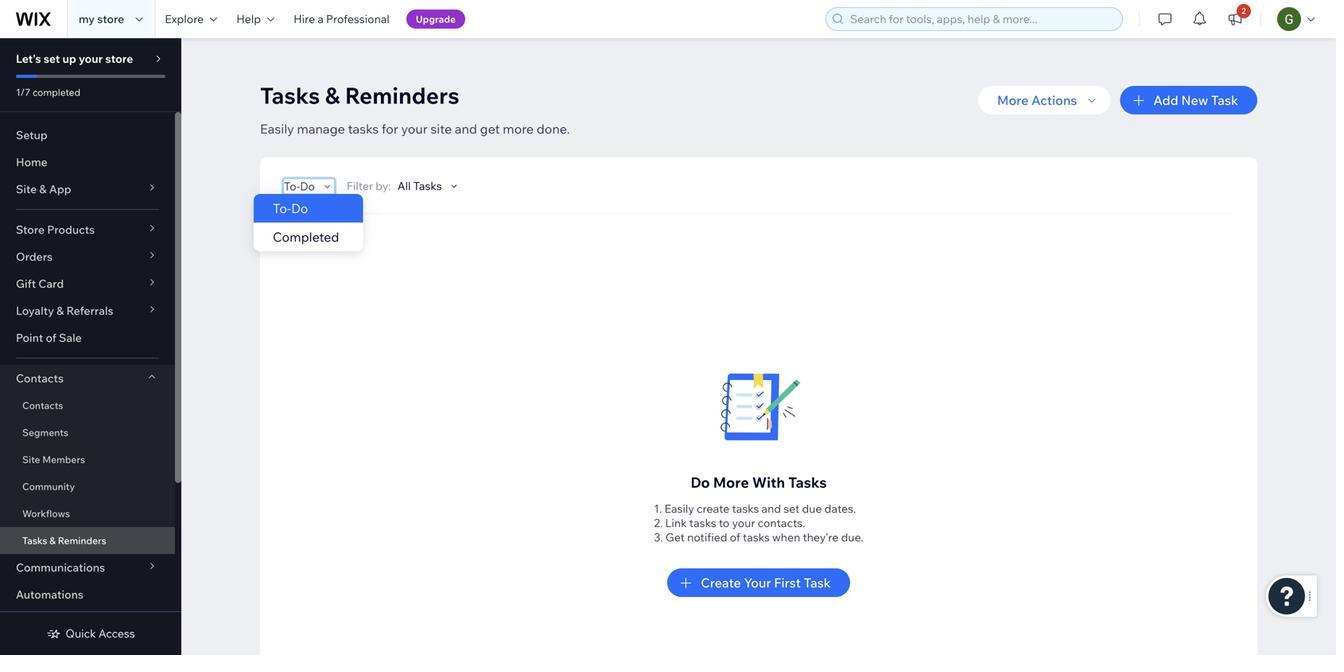 Task type: describe. For each thing, give the bounding box(es) containing it.
a
[[318, 12, 324, 26]]

hire
[[294, 12, 315, 26]]

orders button
[[0, 243, 175, 270]]

help button
[[227, 0, 284, 38]]

hire a professional
[[294, 12, 390, 26]]

do more with tasks
[[691, 474, 827, 491]]

site & app
[[16, 182, 71, 196]]

upgrade
[[416, 13, 456, 25]]

reminders inside sidebar element
[[58, 535, 106, 547]]

segments link
[[0, 419, 175, 446]]

add new task
[[1153, 92, 1238, 108]]

segments
[[22, 427, 68, 439]]

actions
[[1031, 92, 1077, 108]]

site members
[[22, 454, 85, 466]]

1.
[[654, 502, 662, 516]]

1 horizontal spatial tasks & reminders
[[260, 82, 459, 109]]

tasks & reminders inside sidebar element
[[22, 535, 106, 547]]

when
[[772, 530, 800, 544]]

create your first task button
[[667, 569, 850, 597]]

all
[[397, 179, 411, 193]]

point
[[16, 331, 43, 345]]

workflows
[[22, 508, 70, 520]]

setup
[[16, 128, 48, 142]]

loyalty & referrals button
[[0, 297, 175, 324]]

your inside sidebar element
[[79, 52, 103, 66]]

they're
[[803, 530, 839, 544]]

by:
[[376, 179, 391, 193]]

0 horizontal spatial task
[[804, 575, 831, 591]]

get
[[480, 121, 500, 137]]

app
[[49, 182, 71, 196]]

your inside 1. easily create tasks and set due dates. 2. link tasks to your contacts. 3. get notified of tasks when they're due.
[[732, 516, 755, 530]]

site for site & app
[[16, 182, 37, 196]]

manage
[[297, 121, 345, 137]]

easily inside 1. easily create tasks and set due dates. 2. link tasks to your contacts. 3. get notified of tasks when they're due.
[[664, 502, 694, 516]]

filter by:
[[347, 179, 391, 193]]

tasks down the contacts. at bottom
[[743, 530, 770, 544]]

& for tasks & reminders link
[[49, 535, 56, 547]]

all tasks button
[[397, 179, 461, 193]]

contacts button
[[0, 365, 175, 392]]

home link
[[0, 149, 175, 176]]

to- for to-do 'option'
[[273, 200, 291, 216]]

workflows link
[[0, 500, 175, 527]]

tasks down do more with tasks
[[732, 502, 759, 516]]

1/7 completed
[[16, 86, 80, 98]]

let's set up your store
[[16, 52, 133, 66]]

to
[[719, 516, 730, 530]]

hire a professional link
[[284, 0, 399, 38]]

tasks inside button
[[413, 179, 442, 193]]

up
[[62, 52, 76, 66]]

new
[[1181, 92, 1208, 108]]

site members link
[[0, 446, 175, 473]]

site
[[431, 121, 452, 137]]

create your first task
[[701, 575, 831, 591]]

automations
[[16, 588, 83, 602]]

for
[[382, 121, 398, 137]]

your
[[744, 575, 771, 591]]

more actions button
[[978, 86, 1110, 115]]

due
[[802, 502, 822, 516]]

gift card button
[[0, 270, 175, 297]]

with
[[752, 474, 785, 491]]

site & app button
[[0, 176, 175, 203]]

dates.
[[824, 502, 856, 516]]

2
[[1242, 6, 1246, 16]]

contacts link
[[0, 392, 175, 419]]

2.
[[654, 516, 663, 530]]

add
[[1153, 92, 1178, 108]]

let's
[[16, 52, 41, 66]]

& for loyalty & referrals 'dropdown button'
[[57, 304, 64, 318]]

members
[[42, 454, 85, 466]]

1 horizontal spatial task
[[1211, 92, 1238, 108]]

to-do for to-do 'option'
[[273, 200, 308, 216]]

upgrade button
[[406, 10, 465, 29]]

completed
[[33, 86, 80, 98]]

Search for tools, apps, help & more... field
[[845, 8, 1117, 30]]

0 vertical spatial and
[[455, 121, 477, 137]]

1 vertical spatial more
[[713, 474, 749, 491]]

create
[[697, 502, 730, 516]]

create
[[701, 575, 741, 591]]

done.
[[537, 121, 570, 137]]

2 button
[[1218, 0, 1253, 38]]

2 vertical spatial do
[[691, 474, 710, 491]]

card
[[38, 277, 64, 291]]

loyalty & referrals
[[16, 304, 113, 318]]

communications button
[[0, 554, 175, 581]]

3.
[[654, 530, 663, 544]]



Task type: locate. For each thing, give the bounding box(es) containing it.
2 vertical spatial your
[[732, 516, 755, 530]]

0 horizontal spatial set
[[44, 52, 60, 66]]

explore
[[165, 12, 204, 26]]

of left the sale
[[46, 331, 56, 345]]

orders
[[16, 250, 53, 264]]

to- up to-do 'option'
[[284, 179, 300, 193]]

site for site members
[[22, 454, 40, 466]]

of inside sidebar element
[[46, 331, 56, 345]]

contacts for the "contacts" link
[[22, 400, 63, 412]]

0 vertical spatial to-
[[284, 179, 300, 193]]

site inside site & app 'dropdown button'
[[16, 182, 37, 196]]

list box containing to-do
[[254, 194, 363, 251]]

easily up link
[[664, 502, 694, 516]]

list box
[[254, 194, 363, 251]]

to- down to-do "button"
[[273, 200, 291, 216]]

of right notified
[[730, 530, 740, 544]]

to-do up to-do 'option'
[[284, 179, 315, 193]]

tasks & reminders
[[260, 82, 459, 109], [22, 535, 106, 547]]

and inside 1. easily create tasks and set due dates. 2. link tasks to your contacts. 3. get notified of tasks when they're due.
[[762, 502, 781, 516]]

0 vertical spatial of
[[46, 331, 56, 345]]

2 horizontal spatial your
[[732, 516, 755, 530]]

set left up
[[44, 52, 60, 66]]

0 vertical spatial do
[[300, 179, 315, 193]]

all tasks
[[397, 179, 442, 193]]

0 vertical spatial your
[[79, 52, 103, 66]]

reminders up for
[[345, 82, 459, 109]]

0 vertical spatial tasks & reminders
[[260, 82, 459, 109]]

referrals
[[66, 304, 113, 318]]

site down segments
[[22, 454, 40, 466]]

set
[[44, 52, 60, 66], [784, 502, 800, 516]]

0 horizontal spatial easily
[[260, 121, 294, 137]]

contacts.
[[758, 516, 805, 530]]

your right for
[[401, 121, 428, 137]]

1 vertical spatial tasks & reminders
[[22, 535, 106, 547]]

0 horizontal spatial more
[[713, 474, 749, 491]]

access
[[98, 627, 135, 641]]

contacts up segments
[[22, 400, 63, 412]]

do up the create
[[691, 474, 710, 491]]

1 vertical spatial site
[[22, 454, 40, 466]]

0 horizontal spatial reminders
[[58, 535, 106, 547]]

1 vertical spatial to-do
[[273, 200, 308, 216]]

1/7
[[16, 86, 30, 98]]

0 vertical spatial site
[[16, 182, 37, 196]]

& right loyalty
[[57, 304, 64, 318]]

tasks & reminders link
[[0, 527, 175, 554]]

to-do for to-do "button"
[[284, 179, 315, 193]]

automations link
[[0, 581, 175, 608]]

& left app
[[39, 182, 47, 196]]

store
[[16, 223, 45, 237]]

task right new in the right top of the page
[[1211, 92, 1238, 108]]

1 horizontal spatial of
[[730, 530, 740, 544]]

gift
[[16, 277, 36, 291]]

tasks & reminders up "communications"
[[22, 535, 106, 547]]

& up manage
[[325, 82, 340, 109]]

sidebar element
[[0, 38, 181, 655]]

1 vertical spatial do
[[291, 200, 308, 216]]

0 vertical spatial contacts
[[16, 371, 64, 385]]

more actions
[[997, 92, 1077, 108]]

point of sale link
[[0, 324, 175, 352]]

site
[[16, 182, 37, 196], [22, 454, 40, 466]]

1 vertical spatial and
[[762, 502, 781, 516]]

sale
[[59, 331, 82, 345]]

0 vertical spatial store
[[97, 12, 124, 26]]

site down home
[[16, 182, 37, 196]]

1 vertical spatial of
[[730, 530, 740, 544]]

do inside "button"
[[300, 179, 315, 193]]

0 horizontal spatial of
[[46, 331, 56, 345]]

add new task button
[[1120, 86, 1257, 115]]

easily left manage
[[260, 121, 294, 137]]

store down the my store
[[105, 52, 133, 66]]

professional
[[326, 12, 390, 26]]

contacts for the contacts dropdown button at the left bottom of page
[[16, 371, 64, 385]]

1 horizontal spatial your
[[401, 121, 428, 137]]

point of sale
[[16, 331, 82, 345]]

to-do inside to-do "button"
[[284, 179, 315, 193]]

& down the workflows
[[49, 535, 56, 547]]

0 vertical spatial set
[[44, 52, 60, 66]]

of inside 1. easily create tasks and set due dates. 2. link tasks to your contacts. 3. get notified of tasks when they're due.
[[730, 530, 740, 544]]

more inside button
[[997, 92, 1029, 108]]

store
[[97, 12, 124, 26], [105, 52, 133, 66]]

more up the create
[[713, 474, 749, 491]]

1 horizontal spatial reminders
[[345, 82, 459, 109]]

tasks up notified
[[689, 516, 716, 530]]

do for to-do "button"
[[300, 179, 315, 193]]

0 horizontal spatial and
[[455, 121, 477, 137]]

0 horizontal spatial your
[[79, 52, 103, 66]]

to-do down to-do "button"
[[273, 200, 308, 216]]

to- inside "button"
[[284, 179, 300, 193]]

0 vertical spatial reminders
[[345, 82, 459, 109]]

& inside 'dropdown button'
[[39, 182, 47, 196]]

1 horizontal spatial and
[[762, 502, 781, 516]]

store products
[[16, 223, 95, 237]]

your right up
[[79, 52, 103, 66]]

tasks & reminders up for
[[260, 82, 459, 109]]

task
[[1211, 92, 1238, 108], [804, 575, 831, 591]]

community
[[22, 481, 75, 493]]

completed
[[273, 229, 339, 245]]

do down to-do "button"
[[291, 200, 308, 216]]

0 vertical spatial task
[[1211, 92, 1238, 108]]

do inside 'option'
[[291, 200, 308, 216]]

set up the contacts. at bottom
[[784, 502, 800, 516]]

help
[[236, 12, 261, 26]]

reminders
[[345, 82, 459, 109], [58, 535, 106, 547]]

tasks inside sidebar element
[[22, 535, 47, 547]]

community link
[[0, 473, 175, 500]]

communications
[[16, 561, 105, 575]]

my
[[79, 12, 95, 26]]

to-do button
[[284, 179, 334, 193]]

0 vertical spatial to-do
[[284, 179, 315, 193]]

1 vertical spatial store
[[105, 52, 133, 66]]

more left actions at the top of the page
[[997, 92, 1029, 108]]

get
[[666, 530, 685, 544]]

do up to-do 'option'
[[300, 179, 315, 193]]

set inside sidebar element
[[44, 52, 60, 66]]

quick access
[[65, 627, 135, 641]]

1 vertical spatial your
[[401, 121, 428, 137]]

more
[[997, 92, 1029, 108], [713, 474, 749, 491]]

1 vertical spatial set
[[784, 502, 800, 516]]

tasks right all
[[413, 179, 442, 193]]

gift card
[[16, 277, 64, 291]]

0 vertical spatial more
[[997, 92, 1029, 108]]

due.
[[841, 530, 863, 544]]

1 vertical spatial to-
[[273, 200, 291, 216]]

link
[[665, 516, 687, 530]]

setup link
[[0, 122, 175, 149]]

easily manage tasks for your site and get more done.
[[260, 121, 570, 137]]

1 vertical spatial reminders
[[58, 535, 106, 547]]

tasks up due at bottom
[[788, 474, 827, 491]]

task right first on the bottom right of the page
[[804, 575, 831, 591]]

loyalty
[[16, 304, 54, 318]]

1 vertical spatial easily
[[664, 502, 694, 516]]

tasks down the workflows
[[22, 535, 47, 547]]

set inside 1. easily create tasks and set due dates. 2. link tasks to your contacts. 3. get notified of tasks when they're due.
[[784, 502, 800, 516]]

& for site & app 'dropdown button'
[[39, 182, 47, 196]]

of
[[46, 331, 56, 345], [730, 530, 740, 544]]

tasks
[[348, 121, 379, 137], [732, 502, 759, 516], [689, 516, 716, 530], [743, 530, 770, 544]]

site inside site members link
[[22, 454, 40, 466]]

1 horizontal spatial easily
[[664, 502, 694, 516]]

do for to-do 'option'
[[291, 200, 308, 216]]

&
[[325, 82, 340, 109], [39, 182, 47, 196], [57, 304, 64, 318], [49, 535, 56, 547]]

store right my
[[97, 12, 124, 26]]

& inside 'dropdown button'
[[57, 304, 64, 318]]

store inside sidebar element
[[105, 52, 133, 66]]

more
[[503, 121, 534, 137]]

contacts down point of sale
[[16, 371, 64, 385]]

reminders down workflows link
[[58, 535, 106, 547]]

1 vertical spatial task
[[804, 575, 831, 591]]

to-do
[[284, 179, 315, 193], [273, 200, 308, 216]]

products
[[47, 223, 95, 237]]

notified
[[687, 530, 727, 544]]

store products button
[[0, 216, 175, 243]]

quick access button
[[46, 627, 135, 641]]

and up the contacts. at bottom
[[762, 502, 781, 516]]

0 horizontal spatial tasks & reminders
[[22, 535, 106, 547]]

1 horizontal spatial more
[[997, 92, 1029, 108]]

filter
[[347, 179, 373, 193]]

contacts inside dropdown button
[[16, 371, 64, 385]]

to-do option
[[254, 194, 363, 222]]

my store
[[79, 12, 124, 26]]

1 vertical spatial contacts
[[22, 400, 63, 412]]

to- for to-do "button"
[[284, 179, 300, 193]]

quick
[[65, 627, 96, 641]]

0 vertical spatial easily
[[260, 121, 294, 137]]

tasks left for
[[348, 121, 379, 137]]

to- inside 'option'
[[273, 200, 291, 216]]

and left get
[[455, 121, 477, 137]]

your right to
[[732, 516, 755, 530]]

and
[[455, 121, 477, 137], [762, 502, 781, 516]]

1 horizontal spatial set
[[784, 502, 800, 516]]

to-do inside to-do 'option'
[[273, 200, 308, 216]]

tasks up manage
[[260, 82, 320, 109]]



